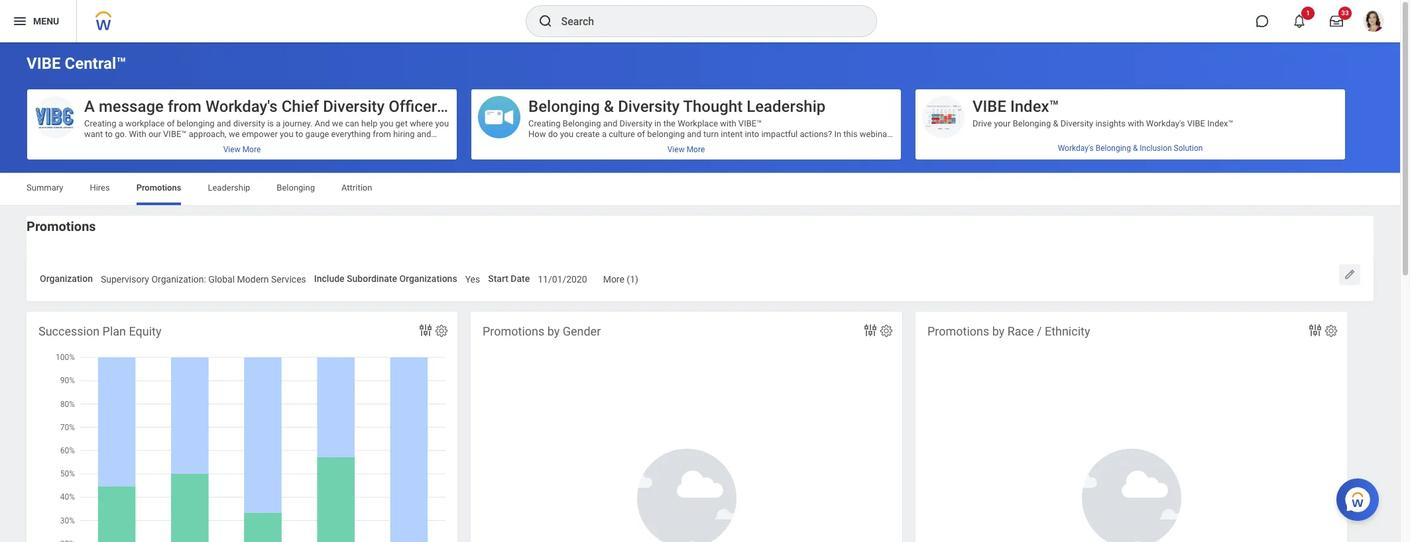 Task type: locate. For each thing, give the bounding box(es) containing it.
within
[[758, 267, 780, 277]]

your inside "coming together on the path to equality learn how companies, leaders, and organizations each play a role in building equality. join the webinar with workday leaders and discover ways to assess your intentions against outcomes and drive real change."
[[756, 203, 773, 213]]

actions?
[[800, 129, 832, 139]]

for
[[620, 140, 631, 150], [784, 140, 795, 150]]

accelerate
[[716, 256, 756, 266]]

intent
[[721, 129, 743, 139]]

we down how
[[528, 140, 539, 150]]

sense
[[192, 140, 215, 150]]

change. inside creating belonging and diversity in the workplace with vibe™ how do you create a culture of belonging and turn intent into impactful actions? in this webinar, we share our strategies for valuing inclusion, belonging, and equity for all and show how our solutions can help you enable change. watch webinar
[[644, 150, 674, 160]]

vibe™ inside creating a workplace of belonging and diversity is a journey. and we can help you get where you want to go. with our vibe™ approach, we empower you to gauge everything from hiring and promotions to your people's sense of belonging—so you can see where you stand and then take action.
[[163, 129, 187, 139]]

to up together
[[603, 256, 611, 266]]

turn
[[703, 129, 719, 139]]

configure and view chart data image
[[862, 323, 878, 339]]

belonging up approach,
[[177, 119, 215, 129]]

0 vertical spatial workday
[[579, 203, 612, 213]]

belonging
[[177, 119, 215, 129], [647, 129, 685, 139]]

2 vertical spatial how
[[528, 267, 544, 277]]

promotions
[[84, 140, 128, 150]]

0 vertical spatial create
[[576, 129, 600, 139]]

1 vertical spatial workday
[[783, 267, 816, 277]]

0 vertical spatial workday's
[[205, 97, 278, 116]]

1 vertical spatial the
[[608, 182, 620, 192]]

configure succession plan equity image
[[434, 324, 449, 339]]

equality
[[652, 182, 682, 192]]

in up valuing
[[654, 119, 661, 129]]

1 configure and view chart data image from the left
[[418, 323, 434, 339]]

2 horizontal spatial can
[[566, 150, 580, 160]]

date
[[511, 274, 530, 284]]

1 vertical spatial index™
[[1207, 119, 1233, 129]]

leaders,
[[617, 193, 646, 203]]

belonging & diversity thought leadership
[[528, 97, 826, 116]]

workday down companies,
[[579, 203, 612, 213]]

1 horizontal spatial we
[[332, 119, 343, 129]]

then
[[412, 140, 429, 150]]

0 horizontal spatial configure and view chart data image
[[418, 323, 434, 339]]

configure and view chart data image inside succession plan equity element
[[418, 323, 434, 339]]

1 horizontal spatial belonging
[[647, 129, 685, 139]]

start date element
[[538, 266, 587, 290]]

inclusion
[[1140, 144, 1172, 153]]

0 vertical spatial vibe
[[27, 54, 61, 73]]

0 vertical spatial your
[[994, 119, 1011, 129]]

workday inside we're taking action to examine our practices and accelerate progress in our company. learn how we're working together to create systemic change both within workday and externally. read blog
[[783, 267, 816, 277]]

creating for creating belonging and diversity in the workplace with vibe™ how do you create a culture of belonging and turn intent into impactful actions? in this webinar, we share our strategies for valuing inclusion, belonging, and equity for all and show how our solutions can help you enable change. watch webinar
[[528, 119, 561, 129]]

1 horizontal spatial can
[[345, 119, 359, 129]]

0 horizontal spatial where
[[331, 140, 354, 150]]

2 horizontal spatial in
[[794, 256, 800, 266]]

change.
[[644, 150, 674, 160], [582, 214, 612, 224]]

a
[[84, 97, 95, 116]]

vibe up drive
[[973, 97, 1006, 116]]

0 horizontal spatial leadership
[[208, 183, 250, 193]]

where
[[410, 119, 433, 129], [331, 140, 354, 150]]

with inside creating belonging and diversity in the workplace with vibe™ how do you create a culture of belonging and turn intent into impactful actions? in this webinar, we share our strategies for valuing inclusion, belonging, and equity for all and show how our solutions can help you enable change. watch webinar
[[720, 119, 736, 129]]

in inside we're taking action to examine our practices and accelerate progress in our company. learn how we're working together to create systemic change both within workday and externally. read blog
[[794, 256, 800, 266]]

promotions by race / ethnicity
[[927, 325, 1090, 339]]

we inside creating belonging and diversity in the workplace with vibe™ how do you create a culture of belonging and turn intent into impactful actions? in this webinar, we share our strategies for valuing inclusion, belonging, and equity for all and show how our solutions can help you enable change. watch webinar
[[528, 140, 539, 150]]

the inside creating belonging and diversity in the workplace with vibe™ how do you create a culture of belonging and turn intent into impactful actions? in this webinar, we share our strategies for valuing inclusion, belonging, and equity for all and show how our solutions can help you enable change. watch webinar
[[663, 119, 675, 129]]

1 horizontal spatial leadership
[[747, 97, 826, 116]]

2 horizontal spatial vibe
[[1187, 119, 1205, 129]]

configure promotions by race / ethnicity image
[[1324, 324, 1338, 339]]

equity
[[758, 140, 782, 150]]

0 horizontal spatial learn
[[528, 193, 550, 203]]

0 vertical spatial index™
[[1010, 97, 1059, 116]]

and up the then
[[417, 129, 431, 139]]

to down each
[[717, 203, 725, 213]]

1 vertical spatial in
[[781, 193, 788, 203]]

coming together on the path to equality learn how companies, leaders, and organizations each play a role in building equality. join the webinar with workday leaders and discover ways to assess your intentions against outcomes and drive real change.
[[528, 182, 887, 224]]

officer
[[389, 97, 437, 116]]

help inside creating belonging and diversity in the workplace with vibe™ how do you create a culture of belonging and turn intent into impactful actions? in this webinar, we share our strategies for valuing inclusion, belonging, and equity for all and show how our solutions can help you enable change. watch webinar
[[582, 150, 598, 160]]

1 horizontal spatial the
[[663, 119, 675, 129]]

and up approach,
[[217, 119, 231, 129]]

Yes text field
[[465, 266, 480, 290]]

help inside creating a workplace of belonging and diversity is a journey. and we can help you get where you want to go. with our vibe™ approach, we empower you to gauge everything from hiring and promotions to your people's sense of belonging—so you can see where you stand and then take action.
[[361, 119, 378, 129]]

2 horizontal spatial of
[[637, 129, 645, 139]]

0 horizontal spatial create
[[576, 129, 600, 139]]

Supervisory Organization: Global Modern Services text field
[[101, 266, 306, 290]]

learn
[[528, 193, 550, 203], [857, 256, 878, 266]]

vibe down the menu
[[27, 54, 61, 73]]

& up culture
[[604, 97, 614, 116]]

diversity up culture
[[619, 119, 652, 129]]

2 vertical spatial your
[[756, 203, 773, 213]]

0 vertical spatial the
[[663, 119, 675, 129]]

2 horizontal spatial how
[[847, 140, 863, 150]]

by left race
[[992, 325, 1005, 339]]

edit image
[[1343, 268, 1356, 282]]

1 vertical spatial workday's
[[1146, 119, 1185, 129]]

0 vertical spatial leadership
[[747, 97, 826, 116]]

get
[[395, 119, 408, 129]]

workday down progress
[[783, 267, 816, 277]]

promotions by gender element
[[471, 312, 902, 543]]

1 horizontal spatial where
[[410, 119, 433, 129]]

by for race
[[992, 325, 1005, 339]]

belonging inside tab list
[[277, 183, 315, 193]]

and down actions?
[[808, 140, 822, 150]]

workday's belonging & inclusion solution link
[[916, 139, 1345, 158]]

working
[[569, 267, 599, 277]]

belonging up inclusion,
[[647, 129, 685, 139]]

(1)
[[627, 274, 638, 285]]

our
[[148, 129, 161, 139], [565, 140, 578, 150], [865, 140, 878, 150], [647, 256, 660, 266], [803, 256, 815, 266]]

0 horizontal spatial vibe™
[[163, 129, 187, 139]]

with
[[720, 119, 736, 129], [1128, 119, 1144, 129], [561, 203, 577, 213]]

webinar,
[[860, 129, 891, 139]]

belonging down creating a workplace of belonging and diversity is a journey. and we can help you get where you want to go. with our vibe™ approach, we empower you to gauge everything from hiring and promotions to your people's sense of belonging—so you can see where you stand and then take action.
[[277, 183, 315, 193]]

stand
[[372, 140, 393, 150]]

change. inside "coming together on the path to equality learn how companies, leaders, and organizations each play a role in building equality. join the webinar with workday leaders and discover ways to assess your intentions against outcomes and drive real change."
[[582, 214, 612, 224]]

2 vertical spatial the
[[875, 193, 887, 203]]

take
[[431, 140, 447, 150]]

a inside "coming together on the path to equality learn how companies, leaders, and organizations each play a role in building equality. join the webinar with workday leaders and discover ways to assess your intentions against outcomes and drive real change."
[[758, 193, 762, 203]]

diversity inside creating belonging and diversity in the workplace with vibe™ how do you create a culture of belonging and turn intent into impactful actions? in this webinar, we share our strategies for valuing inclusion, belonging, and equity for all and show how our solutions can help you enable change. watch webinar
[[619, 119, 652, 129]]

workplace
[[125, 119, 165, 129]]

1 vertical spatial how
[[552, 193, 568, 203]]

index™ up efforts
[[1207, 119, 1233, 129]]

workday
[[579, 203, 612, 213], [783, 267, 816, 277]]

start date
[[488, 274, 530, 284]]

33 button
[[1322, 7, 1352, 36]]

a up go.
[[119, 119, 123, 129]]

vibe index™
[[973, 97, 1059, 116]]

where down officer
[[410, 119, 433, 129]]

from inside creating a workplace of belonging and diversity is a journey. and we can help you get where you want to go. with our vibe™ approach, we empower you to gauge everything from hiring and promotions to your people's sense of belonging—so you can see where you stand and then take action.
[[373, 129, 391, 139]]

your inside creating a workplace of belonging and diversity is a journey. and we can help you get where you want to go. with our vibe™ approach, we empower you to gauge everything from hiring and promotions to your people's sense of belonging—so you can see where you stand and then take action.
[[140, 140, 157, 150]]

2 horizontal spatial we
[[528, 140, 539, 150]]

0 vertical spatial learn
[[528, 193, 550, 203]]

1 horizontal spatial index™
[[1207, 119, 1233, 129]]

a message from workday's chief diversity officer carin taylor
[[84, 97, 525, 116]]

learn up externally.
[[857, 256, 878, 266]]

drive your belonging & diversity insights with workday's vibe index™
[[973, 119, 1233, 129]]

0 horizontal spatial by
[[547, 325, 560, 339]]

how inside creating belonging and diversity in the workplace with vibe™ how do you create a culture of belonging and turn intent into impactful actions? in this webinar, we share our strategies for valuing inclusion, belonging, and equity for all and show how our solutions can help you enable change. watch webinar
[[847, 140, 863, 150]]

workday's up diversity
[[205, 97, 278, 116]]

include subordinate organizations
[[314, 274, 457, 284]]

0 vertical spatial can
[[345, 119, 359, 129]]

vibe™
[[738, 119, 762, 129], [163, 129, 187, 139]]

1 horizontal spatial how
[[552, 193, 568, 203]]

we right the and on the top of page
[[332, 119, 343, 129]]

2 horizontal spatial with
[[1128, 119, 1144, 129]]

how up the read
[[528, 267, 544, 277]]

belonging down insights
[[1096, 144, 1131, 153]]

with up real
[[561, 203, 577, 213]]

1 horizontal spatial in
[[781, 193, 788, 203]]

1 horizontal spatial create
[[645, 267, 669, 277]]

diversity
[[233, 119, 265, 129]]

create down practices
[[645, 267, 669, 277]]

0 horizontal spatial vibe
[[27, 54, 61, 73]]

workday's up inclusion
[[1146, 119, 1185, 129]]

creating a workplace of belonging and diversity is a journey. and we can help you get where you want to go. with our vibe™ approach, we empower you to gauge everything from hiring and promotions to your people's sense of belonging—so you can see where you stand and then take action.
[[84, 119, 449, 160]]

with inside "coming together on the path to equality learn how companies, leaders, and organizations each play a role in building equality. join the webinar with workday leaders and discover ways to assess your intentions against outcomes and drive real change."
[[561, 203, 577, 213]]

and down company.
[[818, 267, 832, 277]]

by for gender
[[547, 325, 560, 339]]

2 creating from the left
[[528, 119, 561, 129]]

with right insights
[[1128, 119, 1144, 129]]

a
[[119, 119, 123, 129], [276, 119, 281, 129], [602, 129, 607, 139], [758, 193, 762, 203]]

how down this
[[847, 140, 863, 150]]

intentions
[[775, 203, 813, 213]]

menu
[[33, 16, 59, 26]]

creating inside creating a workplace of belonging and diversity is a journey. and we can help you get where you want to go. with our vibe™ approach, we empower you to gauge everything from hiring and promotions to your people's sense of belonging—so you can see where you stand and then take action.
[[84, 119, 116, 129]]

1 horizontal spatial by
[[992, 325, 1005, 339]]

0 horizontal spatial from
[[168, 97, 202, 116]]

1 vertical spatial help
[[582, 150, 598, 160]]

0 horizontal spatial how
[[528, 267, 544, 277]]

of up people's
[[167, 119, 175, 129]]

a left role
[[758, 193, 762, 203]]

0 horizontal spatial in
[[654, 119, 661, 129]]

1 vertical spatial from
[[373, 129, 391, 139]]

0 horizontal spatial belonging
[[177, 119, 215, 129]]

for left all
[[784, 140, 795, 150]]

inbox large image
[[1330, 15, 1343, 28]]

1 horizontal spatial vibe™
[[738, 119, 762, 129]]

1 by from the left
[[547, 325, 560, 339]]

1 horizontal spatial for
[[784, 140, 795, 150]]

leadership up impactful
[[747, 97, 826, 116]]

1 horizontal spatial change.
[[644, 150, 674, 160]]

of down approach,
[[217, 140, 225, 150]]

profile logan mcneil image
[[1363, 11, 1384, 35]]

blog
[[550, 278, 567, 288]]

learn inside we're taking action to examine our practices and accelerate progress in our company. learn how we're working together to create systemic change both within workday and externally. read blog
[[857, 256, 878, 266]]

and
[[315, 119, 330, 129]]

configure and view chart data image inside the promotions by race / ethnicity element
[[1307, 323, 1323, 339]]

we
[[332, 119, 343, 129], [229, 129, 240, 139], [528, 140, 539, 150]]

1 vertical spatial learn
[[857, 256, 878, 266]]

how up webinar
[[552, 193, 568, 203]]

1 horizontal spatial from
[[373, 129, 391, 139]]

organization
[[40, 274, 93, 284]]

1 horizontal spatial configure and view chart data image
[[1307, 323, 1323, 339]]

creating for creating a workplace of belonging and diversity is a journey. and we can help you get where you want to go. with our vibe™ approach, we empower you to gauge everything from hiring and promotions to your people's sense of belonging—so you can see where you stand and then take action.
[[84, 119, 116, 129]]

create inside we're taking action to examine our practices and accelerate progress in our company. learn how we're working together to create systemic change both within workday and externally. read blog
[[645, 267, 669, 277]]

can inside creating belonging and diversity in the workplace with vibe™ how do you create a culture of belonging and turn intent into impactful actions? in this webinar, we share our strategies for valuing inclusion, belonging, and equity for all and show how our solutions can help you enable change. watch webinar
[[566, 150, 580, 160]]

1 horizontal spatial with
[[720, 119, 736, 129]]

vibe™ up into
[[738, 119, 762, 129]]

path
[[622, 182, 640, 192]]

0 horizontal spatial your
[[140, 140, 157, 150]]

and down workplace
[[687, 129, 701, 139]]

1 horizontal spatial learn
[[857, 256, 878, 266]]

2 vertical spatial can
[[566, 150, 580, 160]]

where down everything
[[331, 140, 354, 150]]

can down 'gauge'
[[299, 140, 313, 150]]

change. down valuing
[[644, 150, 674, 160]]

our left company.
[[803, 256, 815, 266]]

workday's down drive your belonging & diversity insights with workday's vibe index™ at the top right of the page
[[1058, 144, 1094, 153]]

vibe up solution
[[1187, 119, 1205, 129]]

0 horizontal spatial change.
[[582, 214, 612, 224]]

configure and view chart data image
[[418, 323, 434, 339], [1307, 323, 1323, 339]]

each
[[719, 193, 738, 203]]

workday inside "coming together on the path to equality learn how companies, leaders, and organizations each play a role in building equality. join the webinar with workday leaders and discover ways to assess your intentions against outcomes and drive real change."
[[579, 203, 612, 213]]

2 configure and view chart data image from the left
[[1307, 323, 1323, 339]]

1 horizontal spatial help
[[582, 150, 598, 160]]

a inside creating belonging and diversity in the workplace with vibe™ how do you create a culture of belonging and turn intent into impactful actions? in this webinar, we share our strategies for valuing inclusion, belonging, and equity for all and show how our solutions can help you enable change. watch webinar
[[602, 129, 607, 139]]

progress
[[758, 256, 791, 266]]

tab list containing summary
[[13, 174, 1387, 206]]

creating inside creating belonging and diversity in the workplace with vibe™ how do you create a culture of belonging and turn intent into impactful actions? in this webinar, we share our strategies for valuing inclusion, belonging, and equity for all and show how our solutions can help you enable change. watch webinar
[[528, 119, 561, 129]]

1 horizontal spatial your
[[756, 203, 773, 213]]

with up intent
[[720, 119, 736, 129]]

1 horizontal spatial workday's
[[1058, 144, 1094, 153]]

and down leaders, on the left
[[645, 203, 659, 213]]

1 horizontal spatial vibe
[[973, 97, 1006, 116]]

promotions down people's
[[136, 183, 181, 193]]

coming
[[528, 182, 558, 192]]

message
[[99, 97, 164, 116]]

of
[[167, 119, 175, 129], [637, 129, 645, 139], [217, 140, 225, 150]]

a right the is
[[276, 119, 281, 129]]

belonging inside creating belonging and diversity in the workplace with vibe™ how do you create a culture of belonging and turn intent into impactful actions? in this webinar, we share our strategies for valuing inclusion, belonging, and equity for all and show how our solutions can help you enable change. watch webinar
[[563, 119, 601, 129]]

your down role
[[756, 203, 773, 213]]

learn down coming
[[528, 193, 550, 203]]

1 horizontal spatial of
[[217, 140, 225, 150]]

configure and view chart data image for promotions by race / ethnicity
[[1307, 323, 1323, 339]]

1 vertical spatial vibe
[[973, 97, 1006, 116]]

0 vertical spatial help
[[361, 119, 378, 129]]

0 vertical spatial change.
[[644, 150, 674, 160]]

belonging,
[[700, 140, 740, 150]]

tab list
[[13, 174, 1387, 206]]

create inside creating belonging and diversity in the workplace with vibe™ how do you create a culture of belonging and turn intent into impactful actions? in this webinar, we share our strategies for valuing inclusion, belonging, and equity for all and show how our solutions can help you enable change. watch webinar
[[576, 129, 600, 139]]

our inside creating a workplace of belonging and diversity is a journey. and we can help you get where you want to go. with our vibe™ approach, we empower you to gauge everything from hiring and promotions to your people's sense of belonging—so you can see where you stand and then take action.
[[148, 129, 161, 139]]

0 vertical spatial in
[[654, 119, 661, 129]]

equity
[[129, 325, 161, 339]]

belonging up strategies
[[563, 119, 601, 129]]

2 by from the left
[[992, 325, 1005, 339]]

equality.
[[822, 193, 854, 203]]

11/01/2020 text field
[[538, 266, 587, 290]]

promotions
[[136, 183, 181, 193], [27, 219, 96, 235], [483, 325, 544, 339], [927, 325, 989, 339]]

systemic
[[671, 267, 706, 277]]

for down culture
[[620, 140, 631, 150]]

help up everything
[[361, 119, 378, 129]]

the right join
[[875, 193, 887, 203]]

leadership down belonging—so
[[208, 183, 250, 193]]

your right drive
[[994, 119, 1011, 129]]

1 vertical spatial your
[[140, 140, 157, 150]]

0 horizontal spatial creating
[[84, 119, 116, 129]]

0 horizontal spatial index™
[[1010, 97, 1059, 116]]

1 vertical spatial create
[[645, 267, 669, 277]]

a up strategies
[[602, 129, 607, 139]]

0 horizontal spatial with
[[561, 203, 577, 213]]

1 horizontal spatial workday
[[783, 267, 816, 277]]

2 vertical spatial in
[[794, 256, 800, 266]]

from up stand
[[373, 129, 391, 139]]

0 horizontal spatial workday
[[579, 203, 612, 213]]

menu banner
[[0, 0, 1400, 42]]

main content
[[0, 42, 1400, 543]]

can up webinar
[[566, 150, 580, 160]]

by left the gender on the bottom left of page
[[547, 325, 560, 339]]

in
[[654, 119, 661, 129], [781, 193, 788, 203], [794, 256, 800, 266]]

0 horizontal spatial for
[[620, 140, 631, 150]]

your down with
[[140, 140, 157, 150]]

can up everything
[[345, 119, 359, 129]]

0 vertical spatial from
[[168, 97, 202, 116]]

central™
[[65, 54, 126, 73]]

in right role
[[781, 193, 788, 203]]

promotions down summary
[[27, 219, 96, 235]]

creating up how
[[528, 119, 561, 129]]

help down strategies
[[582, 150, 598, 160]]

change. down companies,
[[582, 214, 612, 224]]

1 horizontal spatial creating
[[528, 119, 561, 129]]

search image
[[537, 13, 553, 29]]

the right the on
[[608, 182, 620, 192]]

1 vertical spatial can
[[299, 140, 313, 150]]

workday's inside workday's belonging & inclusion solution link
[[1058, 144, 1094, 153]]

learn inside "coming together on the path to equality learn how companies, leaders, and organizations each play a role in building equality. join the webinar with workday leaders and discover ways to assess your intentions against outcomes and drive real change."
[[528, 193, 550, 203]]

belonging
[[528, 97, 600, 116], [563, 119, 601, 129], [1013, 119, 1051, 129], [1128, 140, 1166, 150], [1096, 144, 1131, 153], [277, 183, 315, 193]]

is
[[267, 119, 274, 129]]

more
[[603, 274, 624, 285]]

belonging inside creating a workplace of belonging and diversity is a journey. and we can help you get where you want to go. with our vibe™ approach, we empower you to gauge everything from hiring and promotions to your people's sense of belonging—so you can see where you stand and then take action.
[[177, 119, 215, 129]]

together
[[560, 182, 594, 192]]

index™ up relative
[[1010, 97, 1059, 116]]

creating belonging and diversity in the workplace with vibe™ how do you create a culture of belonging and turn intent into impactful actions? in this webinar, we share our strategies for valuing inclusion, belonging, and equity for all and show how our solutions can help you enable change. watch webinar
[[528, 119, 891, 171]]

externally.
[[834, 267, 873, 277]]

attrition
[[341, 183, 372, 193]]

workday's
[[205, 97, 278, 116], [1146, 119, 1185, 129], [1058, 144, 1094, 153]]

real
[[565, 214, 580, 224]]

workday for progress
[[783, 267, 816, 277]]

everything
[[331, 129, 371, 139]]

in inside creating belonging and diversity in the workplace with vibe™ how do you create a culture of belonging and turn intent into impactful actions? in this webinar, we share our strategies for valuing inclusion, belonging, and equity for all and show how our solutions can help you enable change. watch webinar
[[654, 119, 661, 129]]

culture
[[609, 129, 635, 139]]

vibe™ up people's
[[163, 129, 187, 139]]

from up approach,
[[168, 97, 202, 116]]

1 creating from the left
[[84, 119, 116, 129]]

include
[[314, 274, 344, 284]]

the down belonging & diversity thought leadership
[[663, 119, 675, 129]]

1 for from the left
[[620, 140, 631, 150]]

we down diversity
[[229, 129, 240, 139]]

of up valuing
[[637, 129, 645, 139]]

configure and view chart data image left configure promotions by race / ethnicity image
[[1307, 323, 1323, 339]]

0 horizontal spatial help
[[361, 119, 378, 129]]

1 vertical spatial change.
[[582, 214, 612, 224]]

in right progress
[[794, 256, 800, 266]]

succession
[[38, 325, 100, 339]]

2 vertical spatial workday's
[[1058, 144, 1094, 153]]

our down "workplace"
[[148, 129, 161, 139]]

0 vertical spatial how
[[847, 140, 863, 150]]

the
[[663, 119, 675, 129], [608, 182, 620, 192], [875, 193, 887, 203]]



Task type: describe. For each thing, give the bounding box(es) containing it.
outcomes
[[846, 203, 884, 213]]

want
[[84, 129, 103, 139]]

impactful
[[761, 129, 798, 139]]

succession plan equity element
[[27, 312, 457, 543]]

vibe for vibe central™
[[27, 54, 61, 73]]

and down webinar
[[528, 214, 543, 224]]

modern
[[237, 274, 269, 285]]

measure
[[973, 140, 1006, 150]]

read
[[528, 278, 548, 288]]

workday's belonging & inclusion solution
[[1058, 144, 1203, 153]]

& left solution
[[1168, 140, 1173, 150]]

promotions by gender
[[483, 325, 601, 339]]

promotions by race / ethnicity element
[[916, 312, 1347, 543]]

promotions down start date
[[483, 325, 544, 339]]

of inside creating belonging and diversity in the workplace with vibe™ how do you create a culture of belonging and turn intent into impactful actions? in this webinar, we share our strategies for valuing inclusion, belonging, and equity for all and show how our solutions can help you enable change. watch webinar
[[637, 129, 645, 139]]

webinar
[[555, 161, 586, 171]]

change
[[708, 267, 736, 277]]

hires
[[90, 183, 110, 193]]

configure promotions by gender image
[[879, 324, 894, 339]]

company.
[[817, 256, 854, 266]]

leaders
[[614, 203, 643, 213]]

valuing
[[633, 140, 660, 150]]

carin
[[441, 97, 478, 116]]

this
[[843, 129, 858, 139]]

ways
[[696, 203, 715, 213]]

hiring
[[393, 129, 415, 139]]

2 vertical spatial vibe
[[1187, 119, 1205, 129]]

supervisory organization: global modern services
[[101, 274, 306, 285]]

discover
[[661, 203, 693, 213]]

vibe™ inside creating belonging and diversity in the workplace with vibe™ how do you create a culture of belonging and turn intent into impactful actions? in this webinar, we share our strategies for valuing inclusion, belonging, and equity for all and show how our solutions can help you enable change. watch webinar
[[738, 119, 762, 129]]

belonging up do
[[528, 97, 600, 116]]

to down the "examine"
[[635, 267, 643, 277]]

relative
[[1008, 140, 1038, 150]]

/
[[1037, 325, 1042, 339]]

taylor
[[482, 97, 525, 116]]

workplace
[[678, 119, 718, 129]]

practices
[[662, 256, 697, 266]]

0 horizontal spatial workday's
[[205, 97, 278, 116]]

we're
[[528, 256, 549, 266]]

thought
[[683, 97, 743, 116]]

assess
[[727, 203, 754, 213]]

subordinate
[[347, 274, 397, 284]]

how inside "coming together on the path to equality learn how companies, leaders, and organizations each play a role in building equality. join the webinar with workday leaders and discover ways to assess your intentions against outcomes and drive real change."
[[552, 193, 568, 203]]

watch
[[528, 161, 553, 171]]

to up promotions
[[105, 129, 113, 139]]

in inside "coming together on the path to equality learn how companies, leaders, and organizations each play a role in building equality. join the webinar with workday leaders and discover ways to assess your intentions against outcomes and drive real change."
[[781, 193, 788, 203]]

people's
[[159, 140, 190, 150]]

belonging inside creating belonging and diversity in the workplace with vibe™ how do you create a culture of belonging and turn intent into impactful actions? in this webinar, we share our strategies for valuing inclusion, belonging, and equity for all and show how our solutions can help you enable change. watch webinar
[[647, 129, 685, 139]]

and down hiring
[[395, 140, 410, 150]]

organization:
[[151, 274, 206, 285]]

action
[[577, 256, 601, 266]]

our right share
[[565, 140, 578, 150]]

drive
[[545, 214, 563, 224]]

& left inclusion
[[1133, 144, 1138, 153]]

with
[[129, 129, 146, 139]]

and down equality
[[648, 193, 663, 203]]

diversity up valuing
[[618, 97, 680, 116]]

0 horizontal spatial of
[[167, 119, 175, 129]]

how
[[528, 129, 546, 139]]

1
[[1306, 9, 1310, 17]]

diversity up everything
[[323, 97, 385, 116]]

configure and view chart data image for succession plan equity
[[418, 323, 434, 339]]

and up culture
[[603, 119, 617, 129]]

0 horizontal spatial can
[[299, 140, 313, 150]]

how inside we're taking action to examine our practices and accelerate progress in our company. learn how we're working together to create systemic change both within workday and externally. read blog
[[528, 267, 544, 277]]

measure relative performance to focus belonging & diversity efforts
[[973, 140, 1236, 150]]

chief
[[282, 97, 319, 116]]

taking
[[551, 256, 575, 266]]

do
[[548, 129, 558, 139]]

belonging right focus
[[1128, 140, 1166, 150]]

empower
[[242, 129, 278, 139]]

2 horizontal spatial workday's
[[1146, 119, 1185, 129]]

webinar
[[528, 203, 559, 213]]

diversity up performance
[[1061, 119, 1093, 129]]

to left focus
[[1092, 140, 1100, 150]]

enable
[[616, 150, 641, 160]]

promotions left race
[[927, 325, 989, 339]]

11/01/2020
[[538, 274, 587, 285]]

organizations
[[665, 193, 717, 203]]

role
[[764, 193, 779, 203]]

to down the journey.
[[296, 129, 303, 139]]

0 horizontal spatial the
[[608, 182, 620, 192]]

to right path
[[642, 182, 650, 192]]

approach,
[[189, 129, 227, 139]]

strategies
[[580, 140, 618, 150]]

belonging—so
[[227, 140, 281, 150]]

notifications large image
[[1293, 15, 1306, 28]]

1 button
[[1285, 7, 1315, 36]]

More (1) text field
[[603, 266, 638, 290]]

organizations
[[399, 274, 457, 284]]

2 horizontal spatial the
[[875, 193, 887, 203]]

action.
[[84, 150, 110, 160]]

gauge
[[305, 129, 329, 139]]

more (1)
[[603, 274, 638, 285]]

both
[[738, 267, 755, 277]]

0 horizontal spatial we
[[229, 129, 240, 139]]

efforts
[[1210, 140, 1236, 150]]

2 horizontal spatial your
[[994, 119, 1011, 129]]

together
[[601, 267, 633, 277]]

Search Workday  search field
[[561, 7, 849, 36]]

solution
[[1174, 144, 1203, 153]]

performance
[[1040, 140, 1090, 150]]

our down webinar,
[[865, 140, 878, 150]]

justify image
[[12, 13, 28, 29]]

our right the "examine"
[[647, 256, 660, 266]]

focus
[[1102, 140, 1125, 150]]

show
[[824, 140, 845, 150]]

0 vertical spatial where
[[410, 119, 433, 129]]

plan
[[102, 325, 126, 339]]

to down with
[[130, 140, 138, 150]]

notifications element
[[1370, 27, 1380, 37]]

all
[[797, 140, 806, 150]]

and up change
[[699, 256, 714, 266]]

gender
[[563, 325, 601, 339]]

and down into
[[742, 140, 756, 150]]

1 vertical spatial where
[[331, 140, 354, 150]]

journey.
[[283, 119, 313, 129]]

play
[[740, 193, 755, 203]]

start
[[488, 274, 508, 284]]

diversity left efforts
[[1175, 140, 1208, 150]]

1 vertical spatial leadership
[[208, 183, 250, 193]]

belonging up relative
[[1013, 119, 1051, 129]]

main content containing vibe central™
[[0, 42, 1400, 543]]

vibe for vibe index™
[[973, 97, 1006, 116]]

we're
[[547, 267, 566, 277]]

services
[[271, 274, 306, 285]]

on
[[596, 182, 606, 192]]

promotions inside tab list
[[136, 183, 181, 193]]

share
[[542, 140, 563, 150]]

2 for from the left
[[784, 140, 795, 150]]

& up performance
[[1053, 119, 1058, 129]]

examine
[[613, 256, 645, 266]]

organization element
[[101, 266, 306, 290]]

vibe central™
[[27, 54, 126, 73]]

include subordinate organizations element
[[465, 266, 480, 290]]

workday for companies,
[[579, 203, 612, 213]]



Task type: vqa. For each thing, say whether or not it's contained in the screenshot.
bottom search Icon
no



